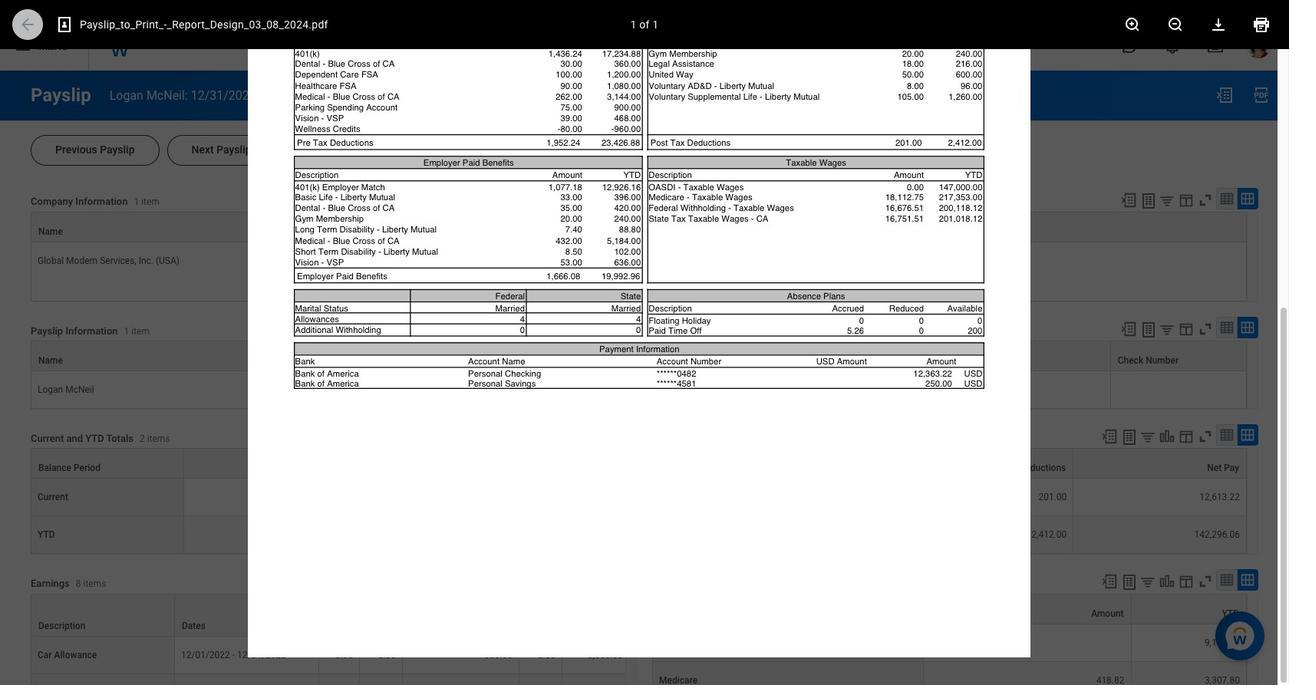 Task type: locate. For each thing, give the bounding box(es) containing it.
ca for 17,234.88 dental - blue cross of ca
[[383, 57, 395, 67]]

1 vertical spatial items
[[83, 579, 106, 589]]

parking
[[295, 100, 325, 111]]

1 vertical spatial post tax deductions
[[982, 463, 1066, 474]]

2 personal from the top
[[468, 377, 503, 387]]

mutual down 600.00 voluntary ad&d - liberty mutual
[[794, 89, 820, 100]]

fullscreen image
[[1197, 192, 1214, 209], [1197, 321, 1214, 338], [1197, 429, 1214, 445]]

employer for employer paid benefits description
[[424, 155, 460, 166]]

200,118.12 state tax taxable wages - ca
[[649, 201, 983, 223]]

12/31/2022 down pay period end
[[685, 385, 734, 396]]

blue for 1,080.00 medical - blue cross of ca
[[333, 89, 350, 100]]

1 vertical spatial select to filter grid data image
[[1140, 574, 1157, 591]]

information right company
[[75, 196, 128, 207]]

phone button
[[887, 213, 1247, 242]]

0 horizontal spatial account
[[366, 100, 397, 111]]

0 vertical spatial logan
[[110, 88, 143, 102]]

0 vertical spatial 2,412.00
[[948, 136, 982, 146]]

mutual inside the "240.00 long term disability - liberty mutual"
[[410, 223, 437, 233]]

absence plans description
[[649, 289, 845, 312]]

account up the personal checking
[[468, 354, 500, 365]]

description inside popup button
[[38, 621, 85, 631]]

taxable inside 217,353.00 federal withholding - taxable wages
[[734, 201, 765, 212]]

0 vertical spatial name button
[[31, 213, 458, 242]]

united down san
[[465, 280, 492, 291]]

employer left match
[[322, 180, 359, 191]]

1 horizontal spatial payslips
[[687, 144, 727, 156]]

80.00
[[561, 122, 582, 133]]

image
[[533, 144, 563, 156]]

2 horizontal spatial deductions
[[1020, 463, 1066, 474]]

mutual down the 216.00 united way
[[748, 78, 774, 89]]

vision inside 102.00 vision - vsp
[[295, 255, 319, 266]]

1 inside payslip information 1 item
[[124, 326, 129, 337]]

account right spending
[[366, 100, 397, 111]]

- inside 396.00 dental - blue cross of ca
[[323, 201, 326, 212]]

1 horizontal spatial logan
[[110, 88, 143, 102]]

name inside pdf previewer region
[[502, 354, 525, 365]]

check
[[902, 356, 928, 366], [1118, 356, 1144, 366]]

1 vertical spatial 2,412.00
[[1032, 530, 1067, 541]]

240.00 up '600.00'
[[956, 47, 983, 57]]

description up oasdi
[[649, 168, 692, 178]]

employer inside ytd 401(k) employer match
[[322, 180, 359, 191]]

my
[[355, 144, 370, 156]]

217,353.00
[[939, 190, 983, 201]]

0 horizontal spatial 12/01/2022
[[181, 650, 230, 661]]

export to worksheets image
[[1140, 192, 1158, 210], [1121, 429, 1139, 447]]

0 horizontal spatial row header
[[31, 674, 175, 685]]

mutual up the 5,184.00 short term disability - liberty mutual
[[410, 223, 437, 233]]

30.00
[[561, 57, 582, 67]]

contact card job profile image
[[55, 15, 74, 34]]

pay for pay period begin
[[470, 356, 485, 366]]

membership down the basic
[[316, 212, 364, 223]]

vision for 900.00 vision - vsp
[[295, 111, 319, 122]]

1 horizontal spatial 4
[[636, 312, 641, 323]]

name up global
[[38, 226, 63, 237]]

modern
[[66, 256, 98, 266]]

- inside implementation preview -   adeptai_dpt1 banner
[[108, 5, 111, 16]]

12/01/2022
[[469, 385, 518, 396], [181, 650, 230, 661]]

paid left time
[[649, 323, 666, 334]]

item for company information
[[141, 197, 160, 207]]

1 horizontal spatial period
[[487, 356, 514, 366]]

mutual
[[748, 78, 774, 89], [794, 89, 820, 100], [369, 190, 395, 201], [410, 223, 437, 233], [412, 244, 438, 255]]

0 vertical spatial medical
[[295, 89, 325, 100]]

2 401(k) from the top
[[295, 180, 320, 191]]

cross for 1,080.00 medical - blue cross of ca
[[353, 89, 375, 100]]

married down states
[[496, 301, 525, 312]]

column header
[[318, 449, 491, 479], [491, 449, 704, 479], [704, 449, 861, 479], [319, 594, 360, 637], [360, 594, 403, 637], [403, 594, 520, 637], [520, 594, 563, 637], [563, 594, 630, 637], [652, 594, 924, 624]]

240.00 inside the "240.00 long term disability - liberty mutual"
[[614, 212, 641, 223]]

3 bank from the top
[[295, 377, 315, 387]]

wages inside 147,000.00 medicare - taxable wages
[[725, 190, 753, 201]]

personal
[[468, 367, 503, 377], [468, 377, 503, 387]]

cell
[[1111, 372, 1247, 409], [318, 479, 491, 517], [491, 479, 704, 517], [704, 479, 861, 517], [318, 517, 491, 555], [491, 517, 704, 555], [704, 517, 861, 555], [924, 624, 1132, 662], [175, 674, 319, 685], [319, 674, 360, 685], [360, 674, 403, 685], [403, 674, 520, 685], [520, 674, 563, 685], [563, 674, 630, 685]]

0 vertical spatial export to excel image
[[1216, 86, 1234, 104]]

1 vertical spatial state
[[621, 289, 641, 299]]

mutual for 5,184.00 short term disability - liberty mutual
[[412, 244, 438, 255]]

1 vertical spatial logan
[[38, 385, 63, 396]]

0 vertical spatial select to filter grid data image
[[1159, 193, 1176, 209]]

12/01/2022 for 12/01/2022 - 12/31/2022
[[181, 650, 230, 661]]

2 horizontal spatial period
[[703, 356, 730, 366]]

0 horizontal spatial period
[[74, 463, 101, 474]]

0 vertical spatial 20.00
[[902, 47, 924, 57]]

mutual inside the 5,184.00 short term disability - liberty mutual
[[412, 244, 438, 255]]

ytd up 147,000.00
[[965, 168, 983, 178]]

usd inside the usd bank of america
[[964, 367, 983, 377]]

fsa right the care
[[361, 68, 378, 78]]

0 horizontal spatial gym
[[295, 212, 314, 223]]

liberty
[[719, 78, 745, 89], [765, 89, 791, 100], [341, 190, 367, 201], [382, 223, 408, 233], [383, 244, 409, 255]]

blue inside 396.00 dental - blue cross of ca
[[328, 201, 345, 212]]

table image for company information
[[1220, 191, 1235, 206]]

blue inside 88.80 medical - blue cross of ca
[[333, 234, 350, 244]]

description down return
[[295, 168, 339, 178]]

1 vertical spatial information
[[66, 325, 118, 337]]

previous
[[55, 144, 97, 156]]

bank inside amount bank of america
[[295, 367, 315, 377]]

information
[[75, 196, 128, 207], [66, 325, 118, 337], [636, 342, 680, 353]]

1 vertical spatial united
[[465, 280, 492, 291]]

liberty up employer paid benefits
[[383, 244, 409, 255]]

paid for employer paid benefits description
[[463, 155, 480, 166]]

240.00
[[956, 47, 983, 57], [614, 212, 641, 223]]

return to my payslips
[[308, 144, 413, 156]]

cross up spending
[[353, 89, 375, 100]]

print image
[[1253, 15, 1271, 34]]

page 1 element
[[248, 0, 1031, 658]]

information up mcneil
[[66, 325, 118, 337]]

liberty inside 96.00 voluntary supplemental life - liberty mutual
[[765, 89, 791, 100]]

voluntary for 600.00 voluntary ad&d - liberty mutual
[[649, 78, 685, 89]]

term for short
[[318, 244, 338, 255]]

1 vertical spatial employer
[[322, 180, 359, 191]]

2 voluntary from the top
[[649, 89, 685, 100]]

export to worksheets image
[[1140, 321, 1158, 339], [1121, 574, 1139, 592]]

0 horizontal spatial paid
[[336, 269, 354, 280]]

******0482
[[657, 367, 697, 377]]

12,926.16 basic life - liberty mutual
[[295, 180, 641, 201]]

1 horizontal spatial items
[[147, 433, 170, 444]]

earnings 8 items
[[31, 578, 106, 589]]

1 vertical spatial disability
[[340, 244, 375, 255]]

ytd up 12,926.16 at the top left of the page
[[624, 168, 641, 178]]

of inside 1,080.00 medical - blue cross of ca
[[378, 89, 385, 100]]

20.00 down the 35.00
[[561, 212, 582, 223]]

withholding
[[681, 201, 727, 212], [336, 323, 381, 334]]

car
[[38, 650, 52, 661]]

paid inside 0 paid time off
[[649, 323, 666, 334]]

state down the 19,992.96 at the top of page
[[621, 289, 641, 299]]

employer for employer paid benefits
[[297, 269, 334, 280]]

number inside popup button
[[1146, 356, 1179, 366]]

1 horizontal spatial withholding
[[681, 201, 727, 212]]

4 for 4 additional withholding
[[636, 312, 641, 323]]

wages for oasdi
[[717, 180, 744, 191]]

withholding inside 217,353.00 federal withholding - taxable wages
[[681, 201, 727, 212]]

dental inside 396.00 dental - blue cross of ca
[[295, 201, 320, 212]]

liberty down 600.00 voluntary ad&d - liberty mutual
[[765, 89, 791, 100]]

2 vertical spatial information
[[636, 342, 680, 353]]

taxable inside taxable wages description
[[786, 155, 817, 166]]

1 vsp from the top
[[327, 111, 344, 122]]

0 vertical spatial disability
[[339, 223, 374, 233]]

401(k) down return
[[295, 180, 320, 191]]

liberty inside the "240.00 long term disability - liberty mutual"
[[382, 223, 408, 233]]

pay right net
[[1224, 463, 1240, 474]]

implementation preview -   adeptai_dpt1 banner
[[0, 0, 1289, 71]]

2 vertical spatial paid
[[649, 323, 666, 334]]

print for print multiple payslips
[[619, 144, 642, 156]]

row containing balance period
[[31, 449, 1247, 479]]

1 vertical spatial select to filter grid data image
[[1159, 322, 1176, 338]]

1 vertical spatial withholding
[[336, 323, 381, 334]]

download image
[[1210, 15, 1228, 34]]

2 select to filter grid data image from the top
[[1140, 574, 1157, 591]]

pay inside popup button
[[470, 356, 485, 366]]

term right short
[[318, 244, 338, 255]]

withholding for federal
[[681, 201, 727, 212]]

1 vision from the top
[[295, 111, 319, 122]]

select to filter grid data image for company information
[[1159, 193, 1176, 209]]

payslip right previous
[[100, 144, 135, 156]]

12/31/2022 up 'next payslip'
[[191, 88, 256, 102]]

post inside pdf previewer region
[[651, 136, 668, 146]]

2 print from the left
[[619, 144, 642, 156]]

dates button
[[175, 595, 319, 636]]

disability up employer paid benefits
[[340, 244, 375, 255]]

1 medical from the top
[[295, 89, 325, 100]]

12/01/2022 for 12/01/2022
[[469, 385, 518, 396]]

0 vertical spatial information
[[75, 196, 128, 207]]

period inside popup button
[[487, 356, 514, 366]]

name button up short
[[31, 213, 458, 242]]

medical for 88.80 medical - blue cross of ca
[[295, 234, 325, 244]]

zoomin image
[[1124, 15, 1142, 34]]

4 up "begin"
[[520, 312, 525, 323]]

2 vertical spatial 12/31/2022
[[237, 650, 286, 661]]

disability
[[339, 223, 374, 233], [340, 244, 375, 255]]

vsp for 102.00 vision - vsp
[[327, 255, 344, 266]]

2 vertical spatial fullscreen image
[[1197, 429, 1214, 445]]

(usa)
[[156, 256, 180, 266]]

toolbar
[[1114, 188, 1259, 212], [1114, 317, 1259, 341], [1095, 425, 1259, 449], [1095, 570, 1259, 594]]

0 vertical spatial 201.00
[[896, 136, 922, 146]]

0 horizontal spatial withholding
[[336, 323, 381, 334]]

0 horizontal spatial 240.00
[[614, 212, 641, 223]]

0 vertical spatial gym
[[649, 47, 667, 57]]

wages inside the ytd oasdi - taxable wages
[[717, 180, 744, 191]]

federal inside 217,353.00 federal withholding - taxable wages
[[649, 201, 678, 212]]

number for account number
[[691, 354, 722, 365]]

0 horizontal spatial pay
[[470, 356, 485, 366]]

print down 468.00 wellness credits
[[469, 144, 492, 156]]

1 horizontal spatial check
[[1118, 356, 1144, 366]]

export to worksheets image for select to filter grid data icon related to table icon
[[1121, 574, 1139, 592]]

12/01/2022 down the personal checking
[[469, 385, 518, 396]]

0 horizontal spatial benefits
[[356, 269, 388, 280]]

2 vision from the top
[[295, 255, 319, 266]]

9,114.00 row
[[652, 624, 1247, 662]]

1 vertical spatial expand table image
[[1240, 320, 1256, 336]]

state down medicare
[[649, 212, 669, 223]]

export to excel image
[[1101, 429, 1118, 445], [1101, 574, 1118, 591]]

0 horizontal spatial fsa
[[340, 78, 357, 89]]

export to excel image
[[1216, 86, 1234, 104], [1121, 192, 1138, 209], [1121, 321, 1138, 338]]

1,077.18
[[549, 180, 582, 191]]

12/01/2022 down dates
[[181, 650, 230, 661]]

withholding down status
[[336, 323, 381, 334]]

payslip for print payslip image
[[495, 144, 530, 156]]

1 married from the left
[[496, 301, 525, 312]]

1 vertical spatial benefits
[[356, 269, 388, 280]]

payment information bank
[[295, 342, 680, 365]]

0 vertical spatial benefits
[[483, 155, 514, 166]]

1 vertical spatial vsp
[[327, 255, 344, 266]]

0 vertical spatial select to filter grid data image
[[1140, 429, 1157, 445]]

information down time
[[636, 342, 680, 353]]

account for account name
[[468, 354, 500, 365]]

2 medical from the top
[[295, 234, 325, 244]]

payslip left image
[[495, 144, 530, 156]]

medical up short
[[295, 234, 325, 244]]

mutual down employer paid benefits description in the left top of the page
[[369, 190, 395, 201]]

1 vertical spatial membership
[[316, 212, 364, 223]]

amount inside amount bank of america
[[927, 354, 957, 365]]

262.00
[[556, 89, 582, 100]]

1 payslips from the left
[[372, 144, 413, 156]]

print payslip image button
[[445, 135, 587, 166]]

name up logan mcneil
[[38, 356, 63, 366]]

2 vsp from the top
[[327, 255, 344, 266]]

1 horizontal spatial 240.00
[[956, 47, 983, 57]]

click to view/edit grid preferences image
[[1178, 192, 1195, 209], [1178, 321, 1195, 338], [1178, 429, 1195, 445], [1178, 574, 1195, 591]]

membership up way
[[670, 47, 717, 57]]

0 vertical spatial current
[[31, 433, 64, 444]]

vision down parking
[[295, 111, 319, 122]]

1 name button from the top
[[31, 213, 458, 242]]

select to filter grid data image up net pay popup button
[[1140, 429, 1157, 445]]

pay period end button
[[679, 342, 894, 371]]

embarcadero
[[506, 256, 560, 266]]

1 vertical spatial life
[[319, 190, 333, 201]]

pdf previewer region
[[0, 0, 1289, 685]]

1 check from the left
[[902, 356, 928, 366]]

employer up ytd 401(k) employer match
[[424, 155, 460, 166]]

medical up parking
[[295, 89, 325, 100]]

post tax deductions inside pdf previewer region
[[651, 136, 731, 146]]

personal for personal savings
[[468, 377, 503, 387]]

life right supplemental
[[743, 89, 757, 100]]

1 vertical spatial paid
[[336, 269, 354, 280]]

taxable inside 200,118.12 state tax taxable wages - ca
[[688, 212, 718, 223]]

0 horizontal spatial 2,412.00
[[948, 136, 982, 146]]

balance period
[[38, 463, 101, 474]]

21001
[[293, 385, 319, 396]]

0 vertical spatial withholding
[[681, 201, 727, 212]]

liberty down return to my payslips button
[[341, 190, 367, 201]]

gym down 1 of 1 status
[[649, 47, 667, 57]]

2 bank from the top
[[295, 367, 315, 377]]

20.00 up the 50.00
[[902, 47, 924, 57]]

1 4 from the left
[[520, 312, 525, 323]]

description
[[295, 168, 339, 178], [649, 168, 692, 178], [649, 301, 692, 312], [38, 621, 85, 631]]

0 horizontal spatial 4
[[520, 312, 525, 323]]

table image for payslip information
[[1220, 320, 1235, 336]]

1 horizontal spatial united
[[649, 68, 674, 78]]

federal down medicare
[[649, 201, 678, 212]]

ca inside 17,234.88 dental - blue cross of ca
[[383, 57, 395, 67]]

usd for usd amount
[[816, 354, 835, 365]]

0 vertical spatial vsp
[[327, 111, 344, 122]]

cross inside 88.80 medical - blue cross of ca
[[353, 234, 375, 244]]

select to filter grid data image up ytd popup button
[[1140, 574, 1157, 591]]

cross inside 396.00 dental - blue cross of ca
[[348, 201, 371, 212]]

0.00 inside pdf previewer region
[[907, 180, 924, 191]]

1 inside company information 1 item
[[134, 197, 139, 207]]

cross
[[348, 57, 371, 67], [353, 89, 375, 100], [348, 201, 371, 212], [353, 234, 375, 244]]

401(k)
[[295, 47, 320, 57], [295, 180, 320, 191]]

blue down to
[[328, 201, 345, 212]]

payslips right multiple
[[687, 144, 727, 156]]

5,184.00
[[607, 234, 641, 244]]

cross inside 1,080.00 medical - blue cross of ca
[[353, 89, 375, 100]]

1 select to filter grid data image from the top
[[1159, 193, 1176, 209]]

select to filter grid data image for bottom table image
[[1140, 429, 1157, 445]]

row
[[31, 212, 1247, 243], [31, 243, 1247, 302], [31, 341, 1247, 372], [31, 372, 1247, 409], [31, 449, 1247, 479], [31, 479, 1247, 517], [31, 517, 1247, 555], [31, 594, 630, 637], [652, 594, 1247, 624], [31, 637, 630, 674], [652, 662, 1247, 685], [31, 674, 630, 685]]

check for check date
[[902, 356, 928, 366]]

1 vertical spatial gym
[[295, 212, 314, 223]]

benefits
[[483, 155, 514, 166], [356, 269, 388, 280]]

check date button
[[895, 342, 1110, 371]]

- inside 147,000.00 medicare - taxable wages
[[687, 190, 690, 201]]

1 vertical spatial item
[[131, 326, 150, 337]]

information for payslip information
[[66, 325, 118, 337]]

row containing logan mcneil
[[31, 372, 1247, 409]]

print down 960.00 at the top
[[619, 144, 642, 156]]

tax inside post tax deductions popup button
[[1003, 463, 1017, 474]]

240.00 for 240.00 legal assistance
[[956, 47, 983, 57]]

status
[[324, 301, 348, 312]]

expand table image for company information
[[1240, 191, 1256, 206]]

payslips right the my at the top of page
[[372, 144, 413, 156]]

0 horizontal spatial number
[[691, 354, 722, 365]]

1 vertical spatial current
[[38, 492, 68, 503]]

1 horizontal spatial gym
[[649, 47, 667, 57]]

item
[[141, 197, 160, 207], [131, 326, 150, 337]]

2 name button from the top
[[31, 342, 286, 371]]

company
[[31, 196, 73, 207]]

- inside the "240.00 long term disability - liberty mutual"
[[376, 223, 379, 233]]

payslip right next on the top left of the page
[[217, 144, 251, 156]]

fullscreen image
[[1197, 574, 1214, 591]]

6,000.00
[[588, 650, 623, 661]]

medical inside 88.80 medical - blue cross of ca
[[295, 234, 325, 244]]

bank for usd bank of america
[[295, 377, 315, 387]]

468.00
[[614, 111, 641, 122]]

inc.
[[139, 256, 154, 266]]

item down "inc."
[[131, 326, 150, 337]]

dental inside 17,234.88 dental - blue cross of ca
[[295, 57, 320, 67]]

240.00 inside 240.00 legal assistance
[[956, 47, 983, 57]]

ca inside 88.80 medical - blue cross of ca
[[388, 234, 400, 244]]

1 horizontal spatial account
[[468, 354, 500, 365]]

description button
[[31, 595, 174, 636]]

2 payslips from the left
[[687, 144, 727, 156]]

201.00 inside payslip main content
[[1039, 492, 1067, 503]]

- inside 12,926.16 basic life - liberty mutual
[[335, 190, 338, 201]]

disability down match
[[339, 223, 374, 233]]

1 print from the left
[[469, 144, 492, 156]]

1 vertical spatial federal
[[496, 289, 525, 299]]

0 vertical spatial dental
[[295, 57, 320, 67]]

900.00 vision - vsp
[[295, 100, 641, 122]]

select to filter grid data image
[[1159, 193, 1176, 209], [1159, 322, 1176, 338]]

paid up status
[[336, 269, 354, 280]]

current left and
[[31, 433, 64, 444]]

logan left mcneil:
[[110, 88, 143, 102]]

0 vertical spatial federal
[[649, 201, 678, 212]]

medicare
[[649, 190, 685, 201]]

pay period end
[[686, 356, 748, 366]]

201.00
[[896, 136, 922, 146], [1039, 492, 1067, 503]]

benefits inside employer paid benefits description
[[483, 155, 514, 166]]

export to worksheets image up "check number"
[[1140, 321, 1158, 339]]

name up the personal checking
[[502, 354, 525, 365]]

disability inside the 5,184.00 short term disability - liberty mutual
[[340, 244, 375, 255]]

2 vertical spatial employer
[[297, 269, 334, 280]]

1 export to excel image from the top
[[1101, 429, 1118, 445]]

toolbar for payslip information
[[1114, 317, 1259, 341]]

paid inside employer paid benefits description
[[463, 155, 480, 166]]

wages inside 217,353.00 federal withholding - taxable wages
[[767, 201, 794, 212]]

table image
[[1220, 191, 1235, 206], [1220, 320, 1235, 336], [1220, 428, 1235, 443]]

period for begin
[[487, 356, 514, 366]]

taxable inside the ytd oasdi - taxable wages
[[684, 180, 714, 191]]

description up car allowance
[[38, 621, 85, 631]]

1 dental from the top
[[295, 57, 320, 67]]

0 vertical spatial item
[[141, 197, 160, 207]]

8.00
[[907, 78, 924, 89]]

current
[[31, 433, 64, 444], [38, 492, 68, 503]]

8
[[76, 579, 81, 589]]

united inside the 216.00 united way
[[649, 68, 674, 78]]

logan mcneil
[[38, 385, 94, 396]]

401(k) up dependent
[[295, 47, 320, 57]]

ca
[[383, 57, 395, 67], [388, 89, 400, 100], [383, 201, 395, 212], [756, 212, 768, 223], [388, 234, 400, 244], [527, 268, 539, 279]]

1 horizontal spatial export to worksheets image
[[1140, 321, 1158, 339]]

12/31/2022 down dates popup button
[[237, 650, 286, 661]]

logan for logan mcneil
[[38, 385, 63, 396]]

amount
[[553, 168, 582, 178], [894, 168, 924, 178], [837, 354, 867, 365], [927, 354, 957, 365], [1092, 608, 1124, 619]]

1 personal from the top
[[468, 367, 503, 377]]

1 bank from the top
[[295, 354, 315, 365]]

row header
[[652, 624, 924, 662], [31, 674, 175, 685]]

12/31/2022 for logan mcneil: 12/31/2022 (regular) - complete
[[191, 88, 256, 102]]

240.00 down 420.00
[[614, 212, 641, 223]]

1 vertical spatial medical
[[295, 234, 325, 244]]

1 horizontal spatial post
[[982, 463, 1001, 474]]

ca for 200,118.12 state tax taxable wages - ca
[[756, 212, 768, 223]]

export to worksheets image for totals
[[1121, 429, 1139, 447]]

wages inside 200,118.12 state tax taxable wages - ca
[[721, 212, 748, 223]]

cross up the care
[[348, 57, 371, 67]]

select to filter grid data image for payslip information
[[1159, 322, 1176, 338]]

supplemental
[[688, 89, 741, 100]]

pay period begin
[[470, 356, 540, 366]]

0 horizontal spatial post tax deductions
[[651, 136, 731, 146]]

- inside 900.00 vision - vsp
[[321, 111, 324, 122]]

expand table image
[[1240, 191, 1256, 206], [1240, 320, 1256, 336], [1240, 573, 1256, 588]]

636.00
[[614, 255, 641, 266]]

voluntary inside 96.00 voluntary supplemental life - liberty mutual
[[649, 89, 685, 100]]

period right balance
[[74, 463, 101, 474]]

blue up the care
[[328, 57, 345, 67]]

1 horizontal spatial 12/01/2022
[[469, 385, 518, 396]]

united down legal
[[649, 68, 674, 78]]

1 vertical spatial post
[[982, 463, 1001, 474]]

description up floating
[[649, 301, 692, 312]]

account up ******0482
[[657, 354, 688, 365]]

item up "inc."
[[141, 197, 160, 207]]

bank inside the usd bank of america
[[295, 377, 315, 387]]

1,200.00 healthcare fsa
[[295, 68, 641, 89]]

1 horizontal spatial benefits
[[483, 155, 514, 166]]

fsa down the care
[[340, 78, 357, 89]]

medical inside 1,080.00 medical - blue cross of ca
[[295, 89, 325, 100]]

1 horizontal spatial federal
[[649, 201, 678, 212]]

- inside 1,080.00 medical - blue cross of ca
[[328, 89, 330, 100]]

ca for 1,080.00 medical - blue cross of ca
[[388, 89, 400, 100]]

information for company information
[[75, 196, 128, 207]]

membership inside 420.00 gym membership
[[316, 212, 364, 223]]

0 horizontal spatial print
[[469, 144, 492, 156]]

name button down payslip information 1 item
[[31, 342, 286, 371]]

0 vertical spatial state
[[649, 212, 669, 223]]

complete
[[319, 88, 371, 102]]

1 vertical spatial name button
[[31, 342, 286, 371]]

pay period begin button
[[463, 342, 678, 371]]

withholding down medicare
[[681, 201, 727, 212]]

select to filter grid data image
[[1140, 429, 1157, 445], [1140, 574, 1157, 591]]

mutual down 88.80 medical - blue cross of ca
[[412, 244, 438, 255]]

life right the basic
[[319, 190, 333, 201]]

0 horizontal spatial export to worksheets image
[[1121, 429, 1139, 447]]

gym up long
[[295, 212, 314, 223]]

0 horizontal spatial membership
[[316, 212, 364, 223]]

america
[[533, 280, 567, 291], [327, 367, 359, 377], [327, 377, 359, 387]]

export to excel image for export to worksheets image associated with totals
[[1101, 429, 1118, 445]]

1 vertical spatial 20.00
[[561, 212, 582, 223]]

return
[[308, 144, 340, 156]]

items right 8
[[83, 579, 106, 589]]

period up the personal checking
[[487, 356, 514, 366]]

dental down the basic
[[295, 201, 320, 212]]

post tax deductions button
[[861, 449, 1073, 479]]

2 check from the left
[[1118, 356, 1144, 366]]

240.00 for 240.00 long term disability - liberty mutual
[[614, 212, 641, 223]]

employer inside employer paid benefits description
[[424, 155, 460, 166]]

4 for 4
[[520, 312, 525, 323]]

wages for medicare
[[725, 190, 753, 201]]

voluntary inside 600.00 voluntary ad&d - liberty mutual
[[649, 78, 685, 89]]

1 voluntary from the top
[[649, 78, 685, 89]]

return to my payslips button
[[284, 135, 437, 166]]

blue up employer paid benefits
[[333, 234, 350, 244]]

number inside pdf previewer region
[[691, 354, 722, 365]]

description inside employer paid benefits description
[[295, 168, 339, 178]]

liberty up supplemental
[[719, 78, 745, 89]]

dental for 17,234.88 dental - blue cross of ca
[[295, 57, 320, 67]]

500.00
[[484, 650, 513, 661]]

inbox large image
[[1208, 38, 1223, 54]]

items inside earnings 8 items
[[83, 579, 106, 589]]

export to excel image left view printable version (pdf) image
[[1216, 86, 1234, 104]]

export to worksheets image for select to filter grid data image for payslip information
[[1140, 321, 1158, 339]]

0 vertical spatial 401(k)
[[295, 47, 320, 57]]

600.00
[[956, 68, 983, 78]]

1 horizontal spatial fsa
[[361, 68, 378, 78]]

1 vertical spatial dental
[[295, 201, 320, 212]]

1 select to filter grid data image from the top
[[1140, 429, 1157, 445]]

car allowance
[[38, 650, 97, 661]]

0 horizontal spatial payslips
[[372, 144, 413, 156]]

period left end
[[703, 356, 730, 366]]

2 dental from the top
[[295, 201, 320, 212]]

360.00 dependent care fsa
[[295, 57, 641, 78]]

pay up the personal checking
[[470, 356, 485, 366]]

disability inside the "240.00 long term disability - liberty mutual"
[[339, 223, 374, 233]]

1 horizontal spatial married
[[612, 301, 641, 312]]

paid up ytd 401(k) employer match
[[463, 155, 480, 166]]

vsp up employer paid benefits
[[327, 255, 344, 266]]

4 additional withholding
[[295, 312, 641, 334]]

1 down services,
[[124, 326, 129, 337]]

personal savings
[[468, 377, 536, 387]]

0 vertical spatial export to excel image
[[1101, 429, 1118, 445]]

2 married from the left
[[612, 301, 641, 312]]

liberty inside the 5,184.00 short term disability - liberty mutual
[[383, 244, 409, 255]]

items right 2
[[147, 433, 170, 444]]

employer
[[424, 155, 460, 166], [322, 180, 359, 191], [297, 269, 334, 280]]

2 select to filter grid data image from the top
[[1159, 322, 1176, 338]]

vsp inside 102.00 vision - vsp
[[327, 255, 344, 266]]

expand table image
[[1240, 428, 1256, 443]]

2 4 from the left
[[636, 312, 641, 323]]

row containing description
[[31, 594, 630, 637]]

2,412.00
[[948, 136, 982, 146], [1032, 530, 1067, 541]]

amount bank of america
[[295, 354, 957, 377]]

benefits for employer paid benefits
[[356, 269, 388, 280]]

1 vertical spatial export to worksheets image
[[1121, 429, 1139, 447]]

personal for personal checking
[[468, 367, 503, 377]]

usd amount
[[816, 354, 867, 365]]

2 export to excel image from the top
[[1101, 574, 1118, 591]]

logan
[[110, 88, 143, 102], [38, 385, 63, 396]]

period for end
[[703, 356, 730, 366]]

logan left mcneil
[[38, 385, 63, 396]]

blue for 88.80 medical - blue cross of ca
[[333, 234, 350, 244]]

export to excel image for payslip
[[1216, 86, 1234, 104]]

withholding inside 4 additional withholding
[[336, 323, 381, 334]]

married for married
[[496, 301, 525, 312]]

ca inside 1,080.00 medical - blue cross of ca
[[388, 89, 400, 100]]

0 horizontal spatial check
[[902, 356, 928, 366]]

print multiple payslips
[[619, 144, 727, 156]]

ca for 396.00 dental - blue cross of ca
[[383, 201, 395, 212]]

end
[[733, 356, 748, 366]]

expand table image for payslip information
[[1240, 320, 1256, 336]]

of inside 88.80 medical - blue cross of ca
[[378, 234, 385, 244]]



Task type: describe. For each thing, give the bounding box(es) containing it.
17,234.88 dental - blue cross of ca
[[295, 47, 641, 67]]

employee id
[[294, 356, 345, 366]]

vsp for 900.00 vision - vsp
[[327, 111, 344, 122]]

- inside 96.00 voluntary supplemental life - liberty mutual
[[760, 89, 763, 100]]

care
[[340, 68, 359, 78]]

export to excel image for payslip information
[[1121, 321, 1138, 338]]

information inside the payment information bank
[[636, 342, 680, 353]]

payslip for next payslip
[[217, 144, 251, 156]]

wages for state
[[721, 212, 748, 223]]

- inside 17,234.88 dental - blue cross of ca
[[323, 57, 326, 67]]

period inside popup button
[[74, 463, 101, 474]]

taxable for state
[[688, 212, 718, 223]]

deductions inside popup button
[[1020, 463, 1066, 474]]

ytd right and
[[85, 433, 104, 444]]

gym inside 420.00 gym membership
[[295, 212, 314, 223]]

0 horizontal spatial 20.00
[[561, 212, 582, 223]]

18.00
[[902, 57, 924, 67]]

america for usd bank of america
[[327, 377, 359, 387]]

cross for 17,234.88 dental - blue cross of ca
[[348, 57, 371, 67]]

cross for 88.80 medical - blue cross of ca
[[353, 234, 375, 244]]

toolbar for current and ytd totals
[[1095, 425, 1259, 449]]

plans
[[824, 289, 845, 299]]

francisco,
[[483, 268, 525, 279]]

liberty inside 12,926.16 basic life - liberty mutual
[[341, 190, 367, 201]]

credits
[[333, 122, 360, 133]]

payment
[[599, 342, 634, 353]]

row containing amount
[[652, 594, 1247, 624]]

benefits for employer paid benefits description
[[483, 155, 514, 166]]

payslip for previous payslip
[[100, 144, 135, 156]]

of inside 3939 the embarcadero san francisco, ca 94111 united states of america
[[522, 280, 531, 291]]

payslip main content
[[0, 71, 1289, 685]]

1 up 17,234.88
[[631, 18, 637, 31]]

employee
[[294, 356, 334, 366]]

employer paid benefits description
[[295, 155, 514, 178]]

fullscreen image for company information
[[1197, 192, 1214, 209]]

arrow left image
[[18, 15, 37, 34]]

ytd inside the ytd oasdi - taxable wages
[[965, 168, 983, 178]]

voluntary for 96.00 voluntary supplemental life - liberty mutual
[[649, 89, 685, 100]]

current for current
[[38, 492, 68, 503]]

142,296.06
[[1195, 530, 1240, 541]]

totals
[[106, 433, 134, 444]]

wages inside taxable wages description
[[819, 155, 847, 166]]

zoomout image
[[1167, 15, 1185, 34]]

12/30/2022
[[901, 385, 950, 396]]

1 horizontal spatial deductions
[[687, 136, 731, 146]]

profile logan mcneil element
[[1237, 29, 1280, 63]]

240.00 long term disability - liberty mutual
[[295, 212, 641, 233]]

pay for pay period end
[[686, 356, 701, 366]]

long
[[295, 223, 315, 233]]

1 horizontal spatial row header
[[652, 624, 924, 662]]

blue for 396.00 dental - blue cross of ca
[[328, 201, 345, 212]]

logan for logan mcneil: 12/31/2022 (regular) - complete
[[110, 88, 143, 102]]

12,363.22
[[914, 367, 952, 377]]

- inside 102.00 vision - vsp
[[321, 255, 324, 266]]

company information 1 item
[[31, 196, 160, 207]]

-960.00 gym membership
[[612, 47, 717, 133]]

2 vertical spatial table image
[[1220, 428, 1235, 443]]

select to filter grid data image for table icon
[[1140, 574, 1157, 591]]

date
[[930, 356, 949, 366]]

number for check number
[[1146, 356, 1179, 366]]

row containing ytd
[[31, 517, 1247, 555]]

name for company information
[[38, 226, 63, 237]]

1,200.00
[[607, 68, 641, 78]]

disability for short
[[340, 244, 375, 255]]

- inside the ytd oasdi - taxable wages
[[679, 180, 682, 191]]

liberty for 96.00 voluntary supplemental life - liberty mutual
[[765, 89, 791, 100]]

1 of 1 status
[[620, 17, 669, 32]]

savings
[[505, 377, 536, 387]]

mutual for 96.00 voluntary supplemental life - liberty mutual
[[794, 89, 820, 100]]

fullscreen image for payslip information
[[1197, 321, 1214, 338]]

147,000.00 medicare - taxable wages
[[649, 180, 983, 201]]

35.00
[[561, 201, 582, 212]]

(regular)
[[259, 88, 309, 102]]

withholding for additional
[[336, 323, 381, 334]]

check number button
[[1111, 342, 1247, 371]]

print payslip image
[[469, 144, 563, 156]]

taxable for medicare
[[693, 190, 723, 201]]

bank inside the payment information bank
[[295, 354, 315, 365]]

dental for 396.00 dental - blue cross of ca
[[295, 201, 320, 212]]

liberty for 5,184.00 short term disability - liberty mutual
[[383, 244, 409, 255]]

check for check number
[[1118, 356, 1144, 366]]

current and ytd totals 2 items
[[31, 433, 170, 444]]

export to excel image for company information
[[1121, 192, 1138, 209]]

240.00 legal assistance
[[649, 47, 983, 67]]

12/31/2022 for 12/01/2022 - 12/31/2022
[[237, 650, 286, 661]]

of inside status
[[640, 18, 650, 31]]

time
[[669, 323, 688, 334]]

united inside 3939 the embarcadero san francisco, ca 94111 united states of america
[[465, 280, 492, 291]]

ytd up earnings
[[38, 530, 55, 541]]

begin
[[516, 356, 540, 366]]

america for amount bank of america
[[327, 367, 359, 377]]

16,751.51
[[886, 212, 924, 223]]

liberty inside 600.00 voluntary ad&d - liberty mutual
[[719, 78, 745, 89]]

1,080.00
[[607, 78, 641, 89]]

1 horizontal spatial 20.00
[[902, 47, 924, 57]]

- inside the 5,184.00 short term disability - liberty mutual
[[378, 244, 381, 255]]

medical for 1,080.00 medical - blue cross of ca
[[295, 89, 325, 100]]

name button for payslip information
[[31, 342, 286, 371]]

3,144.00
[[607, 89, 641, 100]]

view printable version (pdf) image
[[1253, 86, 1271, 104]]

usd for usd bank of america
[[964, 367, 983, 377]]

16,676.51
[[886, 201, 924, 212]]

account name
[[468, 354, 525, 365]]

life inside 96.00 voluntary supplemental life - liberty mutual
[[743, 89, 757, 100]]

next
[[192, 144, 214, 156]]

export to worksheets image for item
[[1140, 192, 1158, 210]]

available floating holiday
[[649, 301, 983, 324]]

items inside current and ytd totals 2 items
[[147, 433, 170, 444]]

- inside 600.00 voluntary ad&d - liberty mutual
[[714, 78, 717, 89]]

membership inside -960.00 gym membership
[[670, 47, 717, 57]]

33.00
[[561, 190, 582, 201]]

payslip up previous
[[31, 84, 91, 106]]

ca inside 3939 the embarcadero san francisco, ca 94111 united states of america
[[527, 268, 539, 279]]

row containing car allowance
[[31, 637, 630, 674]]

logan mcneil: 12/31/2022 (regular) - complete link
[[110, 88, 371, 102]]

23,426.88
[[602, 136, 640, 146]]

name button for company information
[[31, 213, 458, 242]]

description inside taxable wages description
[[649, 168, 692, 178]]

2 vertical spatial expand table image
[[1240, 573, 1256, 588]]

12,926.16
[[602, 180, 641, 191]]

0 paid time off
[[649, 313, 983, 334]]

105.00
[[898, 89, 924, 100]]

export to excel image for select to filter grid data icon related to table icon export to worksheets icon
[[1101, 574, 1118, 591]]

payslip_to_print_-
[[80, 18, 167, 31]]

ca for 88.80 medical - blue cross of ca
[[388, 234, 400, 244]]

married for married allowances
[[612, 301, 641, 312]]

fsa inside 1,200.00 healthcare fsa
[[340, 78, 357, 89]]

marital
[[295, 301, 321, 312]]

1 for 1 of 1
[[653, 18, 659, 31]]

of inside the usd bank of america
[[317, 377, 325, 387]]

paid for employer paid benefits
[[336, 269, 354, 280]]

401(k) inside ytd 401(k) employer match
[[295, 180, 320, 191]]

200,118.12
[[939, 201, 983, 212]]

oasdi
[[649, 180, 676, 191]]

1 for company information 1 item
[[134, 197, 139, 207]]

item for payslip information
[[131, 326, 150, 337]]

name for payslip information
[[38, 356, 63, 366]]

global modern services, inc. (usa)
[[38, 256, 180, 266]]

360.00
[[614, 57, 641, 67]]

previous payslip button
[[31, 135, 159, 166]]

1 for payslip information 1 item
[[124, 326, 129, 337]]

next payslip button
[[167, 135, 276, 166]]

50.00
[[902, 68, 924, 78]]

post inside popup button
[[982, 463, 1001, 474]]

taxable for oasdi
[[684, 180, 714, 191]]

mutual inside 12,926.16 basic life - liberty mutual
[[369, 190, 395, 201]]

gym inside -960.00 gym membership
[[649, 47, 667, 57]]

bank for amount bank of america
[[295, 367, 315, 377]]

0 horizontal spatial state
[[621, 289, 641, 299]]

row containing global modern services, inc. (usa)
[[31, 243, 1247, 302]]

short
[[295, 244, 316, 255]]

floating
[[649, 313, 680, 324]]

7.40
[[566, 223, 582, 233]]

cross for 396.00 dental - blue cross of ca
[[348, 201, 371, 212]]

600.00 voluntary ad&d - liberty mutual
[[649, 68, 983, 89]]

1 vertical spatial 12/31/2022
[[685, 385, 734, 396]]

201.00 inside pdf previewer region
[[896, 136, 922, 146]]

2,412.00 inside pdf previewer region
[[948, 136, 982, 146]]

search image
[[456, 37, 475, 55]]

america inside 3939 the embarcadero san francisco, ca 94111 united states of america
[[533, 280, 567, 291]]

global
[[38, 256, 64, 266]]

ytd inside popup button
[[1222, 608, 1240, 619]]

san
[[465, 268, 481, 279]]

reduced
[[889, 301, 924, 312]]

table image
[[1220, 573, 1235, 588]]

holiday
[[682, 313, 711, 324]]

3,144.00 parking spending account
[[295, 89, 641, 111]]

2,412.00 inside payslip main content
[[1032, 530, 1067, 541]]

96.00
[[961, 78, 983, 89]]

53.00
[[561, 255, 582, 266]]

tax inside 200,118.12 state tax taxable wages - ca
[[672, 212, 686, 223]]

960.00
[[614, 122, 641, 133]]

net
[[1208, 463, 1222, 474]]

1 401(k) from the top
[[295, 47, 320, 57]]

print for print payslip image
[[469, 144, 492, 156]]

payslips inside return to my payslips button
[[372, 144, 413, 156]]

state inside 200,118.12 state tax taxable wages - ca
[[649, 212, 669, 223]]

0 inside 0 paid time off
[[978, 313, 983, 324]]

216.00
[[956, 57, 983, 67]]

- inside 88.80 medical - blue cross of ca
[[328, 234, 330, 244]]

90.00
[[561, 78, 582, 89]]

notifications large image
[[1165, 38, 1180, 54]]

201,018.12
[[939, 212, 983, 223]]

of inside amount bank of america
[[317, 367, 325, 377]]

disability for long
[[339, 223, 374, 233]]

way
[[676, 68, 694, 78]]

row containing current
[[31, 479, 1247, 517]]

0 horizontal spatial deductions
[[329, 136, 373, 146]]

- inside 200,118.12 state tax taxable wages - ca
[[751, 212, 754, 223]]

payslip up logan mcneil
[[31, 325, 63, 337]]

2 horizontal spatial pay
[[1224, 463, 1240, 474]]

mutual for 240.00 long term disability - liberty mutual
[[410, 223, 437, 233]]

39.00
[[561, 111, 582, 122]]

implementation
[[6, 5, 71, 16]]

0 horizontal spatial federal
[[496, 289, 525, 299]]

ytd inside ytd 401(k) employer match
[[624, 168, 641, 178]]

description inside absence plans description
[[649, 301, 692, 312]]

check number
[[1118, 356, 1179, 366]]

of inside 396.00 dental - blue cross of ca
[[373, 201, 380, 212]]

current for current and ytd totals 2 items
[[31, 433, 64, 444]]

post tax deductions inside post tax deductions popup button
[[982, 463, 1066, 474]]

account for account number
[[657, 354, 688, 365]]

account inside 3,144.00 parking spending account
[[366, 100, 397, 111]]

payslips inside the print multiple payslips button
[[687, 144, 727, 156]]

5,184.00 short term disability - liberty mutual
[[295, 234, 641, 255]]

ytd 401(k) employer match
[[295, 168, 641, 191]]

term for long
[[317, 223, 336, 233]]

217,353.00 federal withholding - taxable wages
[[649, 190, 983, 212]]

- inside 217,353.00 federal withholding - taxable wages
[[729, 201, 732, 212]]

- inside -960.00 gym membership
[[612, 122, 614, 133]]

amount inside 'popup button'
[[1092, 608, 1124, 619]]

adeptai_dpt1
[[114, 5, 167, 16]]

blue for 17,234.88 dental - blue cross of ca
[[328, 57, 345, 67]]

pre
[[297, 136, 311, 146]]

life inside 12,926.16 basic life - liberty mutual
[[319, 190, 333, 201]]

fsa inside 360.00 dependent care fsa
[[361, 68, 378, 78]]

net pay button
[[1074, 449, 1247, 479]]

liberty for 240.00 long term disability - liberty mutual
[[382, 223, 408, 233]]

mutual inside 600.00 voluntary ad&d - liberty mutual
[[748, 78, 774, 89]]

mcneil:
[[147, 88, 188, 102]]

the
[[488, 256, 503, 266]]

of inside 17,234.88 dental - blue cross of ca
[[373, 57, 380, 67]]



Task type: vqa. For each thing, say whether or not it's contained in the screenshot.
'Team Logan McNeil' element
no



